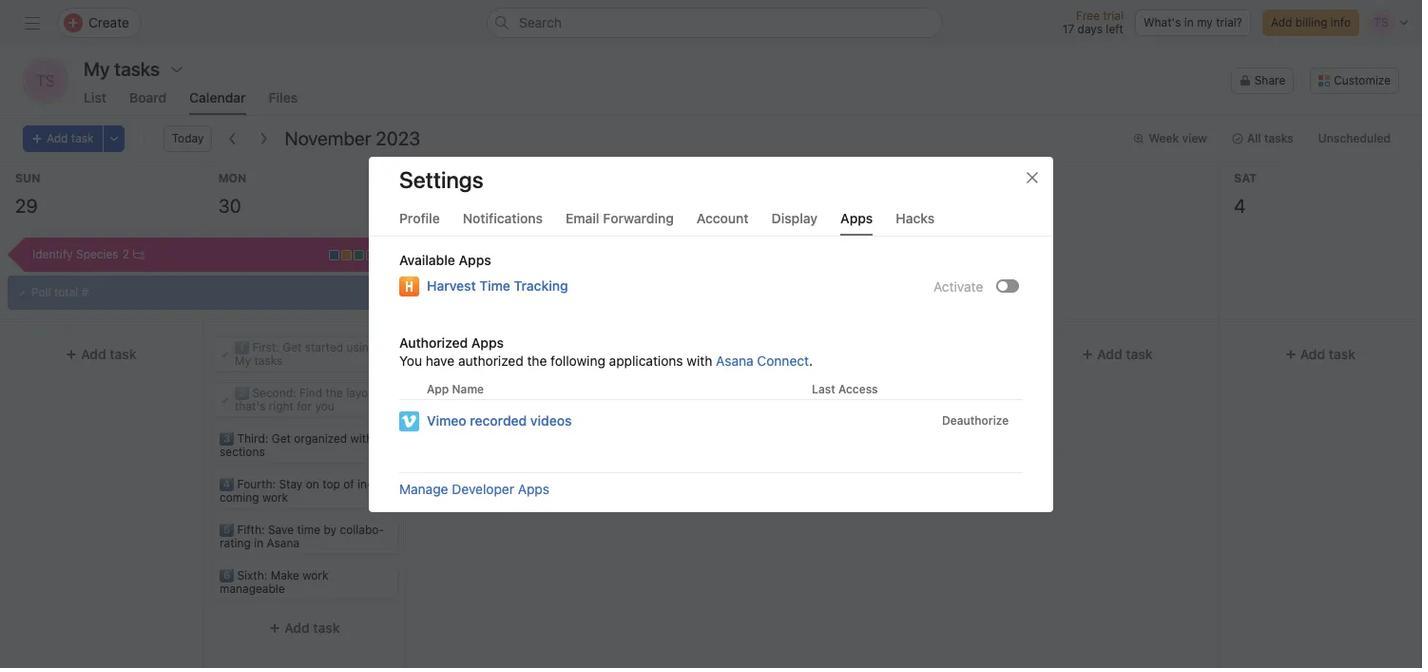 Task type: locate. For each thing, give the bounding box(es) containing it.
make
[[270, 569, 299, 583]]

switch
[[997, 279, 1019, 292]]

hacks button
[[896, 210, 935, 235]]

asana left connect at right
[[716, 352, 754, 369]]

account button
[[697, 210, 749, 235]]

apps left hacks
[[841, 210, 873, 226]]

you
[[399, 352, 422, 369]]

0 horizontal spatial work
[[262, 491, 288, 505]]

of
[[343, 477, 354, 492]]

1
[[633, 195, 641, 217]]

0 horizontal spatial with
[[350, 432, 373, 446]]

last access
[[812, 381, 878, 396]]

applications
[[609, 352, 683, 369]]

2023
[[376, 127, 420, 149]]

what's in my trial?
[[1144, 15, 1243, 29]]

notifications button
[[463, 210, 543, 235]]

0 vertical spatial work
[[262, 491, 288, 505]]

add task button
[[23, 126, 102, 152], [8, 338, 195, 372], [617, 338, 804, 372], [1024, 338, 1211, 372], [1227, 338, 1415, 372], [414, 383, 601, 417], [211, 611, 398, 646]]

manage developer apps
[[399, 481, 550, 497]]

species
[[76, 247, 119, 262]]

that's
[[235, 399, 265, 414]]

files link
[[269, 89, 298, 115]]

1 vertical spatial the
[[326, 386, 343, 400]]

asana
[[716, 352, 754, 369], [267, 536, 299, 551]]

profile button
[[399, 210, 440, 235]]

tracking
[[514, 277, 568, 293]]

work right make
[[302, 569, 328, 583]]

add
[[1271, 15, 1293, 29], [47, 131, 68, 146], [81, 346, 106, 362], [691, 346, 716, 362], [1097, 346, 1122, 362], [1301, 346, 1326, 362], [488, 392, 513, 408], [284, 620, 309, 636]]

free
[[1077, 9, 1100, 23]]

last
[[812, 381, 836, 396]]

work up 'save'
[[262, 491, 288, 505]]

1 vertical spatial asana
[[267, 536, 299, 551]]

0 vertical spatial with
[[687, 352, 713, 369]]

with right applications
[[687, 352, 713, 369]]

leftcount image
[[133, 249, 144, 261]]

authorized
[[399, 334, 468, 350]]

vimeo recorded videos
[[427, 412, 572, 428]]

4
[[1235, 195, 1246, 217]]

0 horizontal spatial asana
[[267, 536, 299, 551]]

0 vertical spatial in
[[1185, 15, 1194, 29]]

with inside authorized apps you have authorized the following applications with asana connect .
[[687, 352, 713, 369]]

share button
[[1231, 68, 1295, 94]]

asana up make
[[267, 536, 299, 551]]

apps right developer
[[518, 481, 550, 497]]

get right third:
[[271, 432, 291, 446]]

in
[[1185, 15, 1194, 29], [254, 536, 263, 551]]

first:
[[252, 340, 279, 355]]

0 horizontal spatial in
[[254, 536, 263, 551]]

get inside 3️⃣ third: get organized with sections
[[271, 432, 291, 446]]

access
[[839, 381, 878, 396]]

with right organized
[[350, 432, 373, 446]]

right
[[268, 399, 293, 414]]

manageable
[[219, 582, 285, 596]]

0 horizontal spatial the
[[326, 386, 343, 400]]

incoming
[[219, 477, 372, 505]]

ts
[[36, 72, 55, 89]]

have
[[426, 352, 455, 369]]

connect
[[757, 352, 809, 369]]

app name
[[427, 381, 484, 396]]

add task
[[47, 131, 94, 146], [81, 346, 136, 362], [691, 346, 746, 362], [1097, 346, 1153, 362], [1301, 346, 1356, 362], [488, 392, 543, 408], [284, 620, 340, 636]]

1 horizontal spatial in
[[1185, 15, 1194, 29]]

0 vertical spatial the
[[527, 352, 547, 369]]

a
[[470, 347, 476, 361]]

fourth:
[[237, 477, 276, 492]]

ts button
[[23, 58, 68, 104]]

list
[[84, 89, 106, 106]]

1 vertical spatial in
[[254, 536, 263, 551]]

top
[[322, 477, 340, 492]]

search list box
[[487, 8, 943, 38]]

settings
[[399, 166, 484, 193]]

share
[[1255, 73, 1286, 87]]

add billing info button
[[1263, 10, 1360, 36]]

trial
[[1104, 9, 1124, 23]]

left
[[1106, 22, 1124, 36]]

time
[[297, 523, 320, 537]]

apps button
[[841, 210, 873, 235]]

in left my
[[1185, 15, 1194, 29]]

get right first:
[[282, 340, 302, 355]]

get inside 1️⃣ first: get started using my tasks
[[282, 340, 302, 355]]

with inside 3️⃣ third: get organized with sections
[[350, 432, 373, 446]]

what's
[[1144, 15, 1182, 29]]

1️⃣
[[235, 340, 249, 355]]

second:
[[252, 386, 296, 400]]

apps up authorized
[[472, 334, 504, 350]]

1 horizontal spatial the
[[527, 352, 547, 369]]

available apps
[[399, 252, 491, 268]]

third:
[[237, 432, 268, 446]]

4️⃣
[[219, 477, 234, 492]]

1 horizontal spatial work
[[302, 569, 328, 583]]

1 vertical spatial with
[[350, 432, 373, 446]]

developer
[[452, 481, 514, 497]]

today button
[[163, 126, 212, 152]]

recorded
[[470, 412, 527, 428]]

1 vertical spatial work
[[302, 569, 328, 583]]

0 vertical spatial asana
[[716, 352, 754, 369]]

board
[[129, 89, 167, 106]]

asana connect link
[[716, 352, 809, 369]]

my
[[235, 354, 251, 368]]

1 vertical spatial get
[[271, 432, 291, 446]]

0 vertical spatial get
[[282, 340, 302, 355]]

6️⃣ sixth: make work manageable
[[219, 569, 328, 596]]

1 horizontal spatial with
[[687, 352, 713, 369]]

email
[[566, 210, 600, 226]]

november
[[285, 127, 371, 149]]

1 horizontal spatial asana
[[716, 352, 754, 369]]

in left 'save'
[[254, 536, 263, 551]]

the right find
[[326, 386, 343, 400]]

the left following
[[527, 352, 547, 369]]

apps up time
[[459, 252, 491, 268]]

2️⃣ second: find the layout that's right for you
[[235, 386, 379, 414]]



Task type: vqa. For each thing, say whether or not it's contained in the screenshot.
Fifth:
yes



Task type: describe. For each thing, give the bounding box(es) containing it.
total
[[54, 285, 78, 300]]

identify species
[[32, 247, 119, 262]]

5️⃣ fifth: save time by collaborating in asana
[[219, 523, 384, 551]]

app
[[427, 381, 449, 396]]

poll total #
[[31, 285, 89, 300]]

vimeo recorded videos link
[[427, 410, 572, 431]]

what's in my trial? button
[[1135, 10, 1251, 36]]

time
[[480, 277, 511, 293]]

authorized apps you have authorized the following applications with asana connect .
[[399, 334, 813, 369]]

vimeo
[[427, 412, 467, 428]]

tue 31
[[422, 171, 445, 217]]

29
[[15, 195, 38, 217]]

account
[[697, 210, 749, 226]]

31
[[422, 195, 441, 217]]

free trial 17 days left
[[1063, 9, 1124, 36]]

find
[[299, 386, 322, 400]]

search
[[519, 14, 562, 30]]

5️⃣
[[219, 523, 234, 537]]

activate
[[934, 278, 984, 294]]

sections
[[219, 445, 265, 459]]

available
[[399, 252, 455, 268]]

tue
[[422, 171, 445, 185]]

harvest time tracking link
[[427, 275, 568, 296]]

asana inside authorized apps you have authorized the following applications with asana connect .
[[716, 352, 754, 369]]

started
[[305, 340, 343, 355]]

harvest time tracking
[[427, 277, 568, 293]]

write
[[438, 347, 466, 361]]

display
[[772, 210, 818, 226]]

manage
[[399, 481, 448, 497]]

previous week image
[[226, 131, 241, 146]]

authorized
[[458, 352, 524, 369]]

trial?
[[1217, 15, 1243, 29]]

asana inside '5️⃣ fifth: save time by collaborating in asana'
[[267, 536, 299, 551]]

using
[[346, 340, 375, 355]]

4️⃣ fourth: stay on top of incoming work
[[219, 477, 372, 505]]

hacks
[[896, 210, 935, 226]]

poll
[[31, 285, 51, 300]]

get for started
[[282, 340, 302, 355]]

add inside button
[[1271, 15, 1293, 29]]

3️⃣
[[219, 432, 234, 446]]

.
[[809, 352, 813, 369]]

profile
[[399, 210, 440, 226]]

deauthorize button
[[934, 408, 1018, 434]]

harvest
[[427, 277, 476, 293]]

email forwarding
[[566, 210, 674, 226]]

close image
[[1025, 170, 1040, 185]]

collaborating
[[219, 523, 384, 551]]

sat 4
[[1235, 171, 1257, 217]]

name
[[505, 347, 534, 361]]

notifications
[[463, 210, 543, 226]]

the inside '2️⃣ second: find the layout that's right for you'
[[326, 386, 343, 400]]

work inside 6️⃣ sixth: make work manageable
[[302, 569, 328, 583]]

calendar link
[[189, 89, 246, 115]]

apps inside authorized apps you have authorized the following applications with asana connect .
[[472, 334, 504, 350]]

manage developer apps link
[[399, 481, 550, 497]]

add billing info
[[1271, 15, 1351, 29]]

sixth:
[[237, 569, 267, 583]]

work inside 4️⃣ fourth: stay on top of incoming work
[[262, 491, 288, 505]]

organized
[[294, 432, 347, 446]]

board link
[[129, 89, 167, 115]]

the inside authorized apps you have authorized the following applications with asana connect .
[[527, 352, 547, 369]]

today
[[172, 131, 204, 146]]

display button
[[772, 210, 818, 235]]

forwarding
[[603, 210, 674, 226]]

november 2023
[[285, 127, 420, 149]]

get for organized
[[271, 432, 291, 446]]

identify
[[32, 247, 73, 262]]

on
[[306, 477, 319, 492]]

calendar
[[189, 89, 246, 106]]

next week image
[[256, 131, 271, 146]]

3️⃣ third: get organized with sections
[[219, 432, 373, 459]]

6️⃣
[[219, 569, 234, 583]]

sun
[[15, 171, 40, 185]]

files
[[269, 89, 298, 106]]

my
[[1197, 15, 1213, 29]]

write a task name
[[438, 347, 534, 361]]

sat
[[1235, 171, 1257, 185]]

in inside button
[[1185, 15, 1194, 29]]

email forwarding button
[[566, 210, 674, 235]]

fri
[[1031, 171, 1050, 185]]

for
[[297, 399, 312, 414]]

mon
[[218, 171, 247, 185]]

2
[[122, 247, 129, 262]]

in inside '5️⃣ fifth: save time by collaborating in asana'
[[254, 536, 263, 551]]



